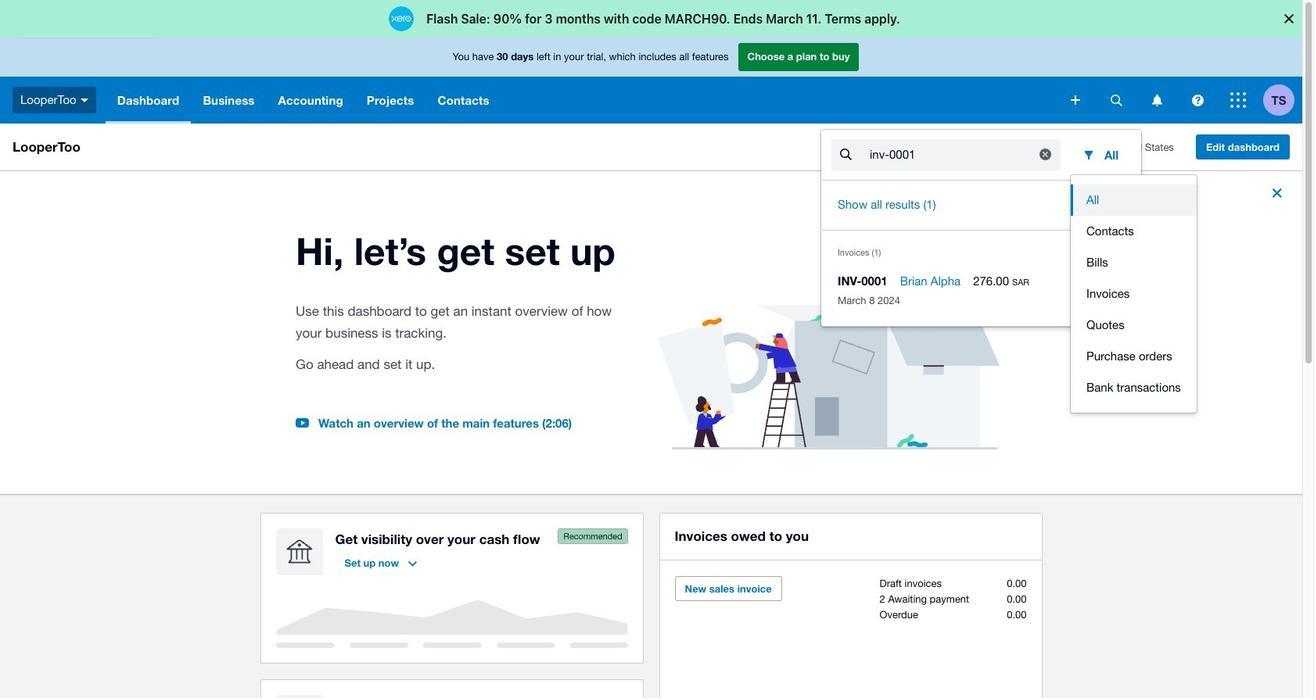 Task type: describe. For each thing, give the bounding box(es) containing it.
0 horizontal spatial svg image
[[80, 98, 88, 102]]

banking icon image
[[276, 529, 323, 575]]

1 horizontal spatial svg image
[[1110, 94, 1122, 106]]



Task type: vqa. For each thing, say whether or not it's contained in the screenshot.
banner
yes



Task type: locate. For each thing, give the bounding box(es) containing it.
svg image
[[1231, 92, 1246, 108], [1152, 94, 1162, 106], [1071, 95, 1080, 105]]

banking preview line graph image
[[276, 600, 628, 648]]

close image
[[1265, 181, 1290, 206]]

2 horizontal spatial svg image
[[1192, 94, 1204, 106]]

select filter image
[[1076, 142, 1101, 167]]

svg image
[[1110, 94, 1122, 106], [1192, 94, 1204, 106], [80, 98, 88, 102]]

group
[[821, 130, 1141, 327], [1071, 175, 1197, 413]]

1 horizontal spatial svg image
[[1152, 94, 1162, 106]]

recommended icon image
[[557, 529, 628, 544]]

None search field
[[831, 138, 1062, 171]]

Search contacts and transactions search field
[[868, 140, 1024, 170]]

2 horizontal spatial svg image
[[1231, 92, 1246, 108]]

0 horizontal spatial svg image
[[1071, 95, 1080, 105]]

list box
[[1071, 175, 1197, 413]]

banner
[[0, 38, 1303, 327]]

dialog
[[0, 0, 1314, 38]]



